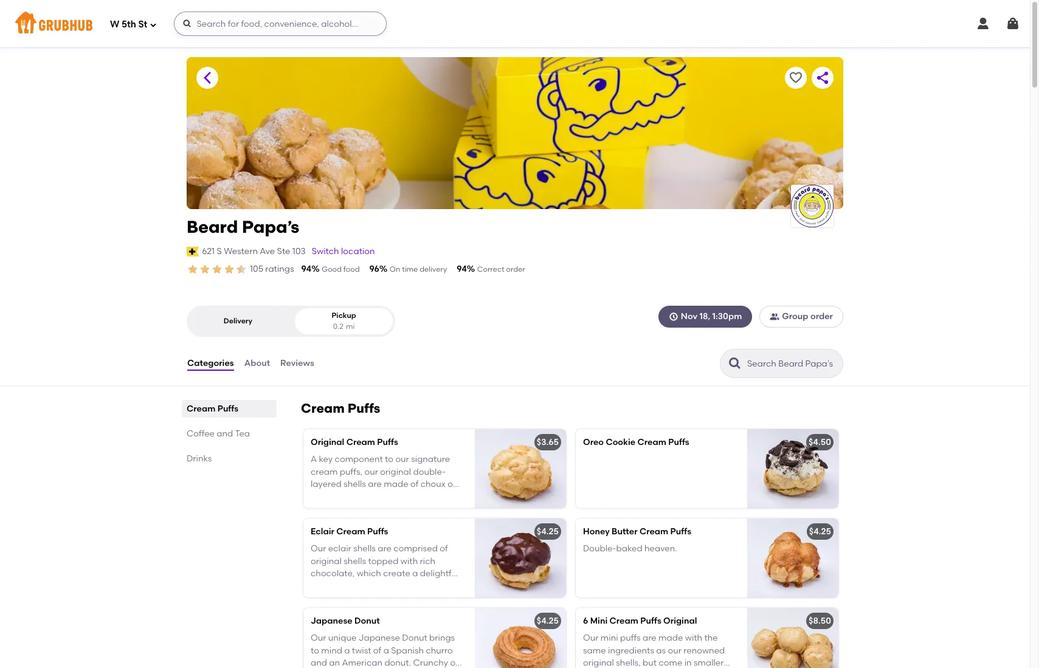 Task type: vqa. For each thing, say whether or not it's contained in the screenshot.
middle are
yes



Task type: locate. For each thing, give the bounding box(es) containing it.
original down same
[[583, 658, 614, 668]]

order inside group order button
[[811, 311, 833, 322]]

are for 6 mini cream puffs original
[[643, 633, 657, 644]]

cream puffs up original cream puffs
[[301, 401, 380, 416]]

switch location button
[[311, 245, 376, 258]]

cream up the eclair
[[336, 527, 365, 537]]

made inside a key component to our signature cream puffs, our original double- layered shells are made of choux on the inside and pie crust on the outside.
[[384, 479, 408, 489]]

2 horizontal spatial svg image
[[976, 16, 991, 31]]

94
[[301, 264, 311, 274], [457, 264, 467, 274]]

6 mini cream puffs original
[[583, 616, 697, 626]]

0 horizontal spatial of
[[410, 479, 419, 489]]

honey
[[583, 527, 610, 537]]

categories
[[187, 358, 234, 368]]

1 horizontal spatial on
[[448, 479, 458, 489]]

94 right delivery
[[457, 264, 467, 274]]

mini
[[590, 616, 608, 626]]

are up pie
[[368, 479, 382, 489]]

puffs up puffs
[[640, 616, 661, 626]]

1 vertical spatial shells
[[353, 544, 376, 554]]

are
[[368, 479, 382, 489], [378, 544, 392, 554], [643, 633, 657, 644]]

0 vertical spatial original
[[380, 467, 411, 477]]

puffs
[[620, 633, 641, 644]]

original down to
[[380, 467, 411, 477]]

when
[[334, 581, 356, 591]]

cream up puffs
[[610, 616, 638, 626]]

but
[[643, 658, 657, 668]]

pie
[[371, 491, 384, 502]]

0 horizontal spatial the
[[311, 491, 324, 502]]

1 vertical spatial with
[[387, 581, 405, 591]]

are inside our eclair shells are comprised of original shells topped with rich chocolate, which create a delightful taste when paired with our cream fillings.
[[378, 544, 392, 554]]

0 horizontal spatial and
[[217, 429, 233, 439]]

nov 18, 1:30pm
[[681, 311, 742, 322]]

cream up coffee at the left
[[187, 404, 215, 414]]

oreo cookie cream puffs
[[583, 437, 689, 448]]

svg image
[[976, 16, 991, 31], [150, 21, 157, 28], [669, 312, 678, 322]]

signature
[[411, 454, 450, 465]]

of inside our eclair shells are comprised of original shells topped with rich chocolate, which create a delightful taste when paired with our cream fillings.
[[440, 544, 448, 554]]

our inside our mini puffs are made with the same ingredients as our renowned original shells, but come in small
[[668, 646, 682, 656]]

2 horizontal spatial original
[[583, 658, 614, 668]]

0 horizontal spatial our
[[311, 544, 326, 554]]

0 vertical spatial shells
[[344, 479, 366, 489]]

comprised
[[394, 544, 438, 554]]

cream
[[301, 401, 345, 416], [187, 404, 215, 414], [346, 437, 375, 448], [638, 437, 666, 448], [336, 527, 365, 537], [640, 527, 668, 537], [610, 616, 638, 626]]

0 horizontal spatial cream puffs
[[187, 404, 238, 414]]

baked
[[616, 544, 643, 554]]

on right crust
[[408, 491, 419, 502]]

reviews button
[[280, 342, 315, 386]]

our up same
[[583, 633, 599, 644]]

1 horizontal spatial the
[[421, 491, 434, 502]]

people icon image
[[770, 312, 780, 322]]

as
[[656, 646, 666, 656]]

96
[[369, 264, 379, 274]]

1 horizontal spatial our
[[583, 633, 599, 644]]

in
[[684, 658, 692, 668]]

shells,
[[616, 658, 641, 668]]

order
[[506, 265, 525, 274], [811, 311, 833, 322]]

on right choux
[[448, 479, 458, 489]]

main navigation navigation
[[0, 0, 1030, 47]]

of
[[410, 479, 419, 489], [440, 544, 448, 554]]

1 horizontal spatial of
[[440, 544, 448, 554]]

0 vertical spatial original
[[311, 437, 344, 448]]

ingredients
[[608, 646, 654, 656]]

the up renowned at bottom right
[[704, 633, 718, 644]]

our inside our eclair shells are comprised of original shells topped with rich chocolate, which create a delightful taste when paired with our cream fillings.
[[311, 544, 326, 554]]

of up delightful
[[440, 544, 448, 554]]

$4.25
[[537, 527, 559, 537], [809, 527, 831, 537], [537, 616, 559, 626]]

0 vertical spatial are
[[368, 479, 382, 489]]

0 horizontal spatial 94
[[301, 264, 311, 274]]

1 vertical spatial original
[[311, 556, 342, 567]]

cream up component
[[346, 437, 375, 448]]

1 horizontal spatial 94
[[457, 264, 467, 274]]

option group
[[187, 306, 395, 337]]

with up renowned at bottom right
[[685, 633, 702, 644]]

mini
[[601, 633, 618, 644]]

of inside a key component to our signature cream puffs, our original double- layered shells are made of choux on the inside and pie crust on the outside.
[[410, 479, 419, 489]]

0 vertical spatial and
[[217, 429, 233, 439]]

made up the as
[[659, 633, 683, 644]]

double-
[[413, 467, 446, 477]]

switch
[[312, 246, 339, 256]]

renowned
[[684, 646, 725, 656]]

group order
[[782, 311, 833, 322]]

honey butter cream puffs
[[583, 527, 691, 537]]

the down choux
[[421, 491, 434, 502]]

with up a
[[401, 556, 418, 567]]

our down a
[[407, 581, 420, 591]]

0 horizontal spatial original
[[311, 437, 344, 448]]

cream down delightful
[[422, 581, 449, 591]]

same
[[583, 646, 606, 656]]

japanese
[[311, 616, 353, 626]]

2 vertical spatial with
[[685, 633, 702, 644]]

our inside our mini puffs are made with the same ingredients as our renowned original shells, but come in small
[[583, 633, 599, 644]]

star icon image
[[187, 263, 199, 275], [199, 263, 211, 275], [211, 263, 223, 275], [223, 263, 235, 275], [235, 263, 247, 275], [235, 263, 247, 275]]

94 for good food
[[301, 264, 311, 274]]

are up topped
[[378, 544, 392, 554]]

japanese donut
[[311, 616, 380, 626]]

1 vertical spatial cream
[[422, 581, 449, 591]]

with down create
[[387, 581, 405, 591]]

1 horizontal spatial cream puffs
[[301, 401, 380, 416]]

heaven.
[[645, 544, 677, 554]]

1 vertical spatial and
[[352, 491, 369, 502]]

original
[[311, 437, 344, 448], [663, 616, 697, 626]]

cream up original cream puffs
[[301, 401, 345, 416]]

original up the as
[[663, 616, 697, 626]]

s
[[217, 246, 222, 256]]

0 vertical spatial order
[[506, 265, 525, 274]]

shells up topped
[[353, 544, 376, 554]]

search icon image
[[728, 356, 742, 371]]

oreo cookie cream puffs image
[[747, 429, 839, 508]]

puffs up coffee and tea tab
[[217, 404, 238, 414]]

1 horizontal spatial order
[[811, 311, 833, 322]]

and left tea
[[217, 429, 233, 439]]

1 94 from the left
[[301, 264, 311, 274]]

our down the eclair
[[311, 544, 326, 554]]

on time delivery
[[390, 265, 447, 274]]

puffs up topped
[[367, 527, 388, 537]]

1 horizontal spatial cream
[[422, 581, 449, 591]]

0 horizontal spatial original
[[311, 556, 342, 567]]

2 vertical spatial are
[[643, 633, 657, 644]]

a
[[412, 569, 418, 579]]

cream puffs up coffee and tea
[[187, 404, 238, 414]]

our for our mini puffs are made with the same ingredients as our renowned original shells, but come in small
[[583, 633, 599, 644]]

1 vertical spatial order
[[811, 311, 833, 322]]

ave
[[260, 246, 275, 256]]

1 vertical spatial made
[[659, 633, 683, 644]]

0 horizontal spatial order
[[506, 265, 525, 274]]

shells up which
[[344, 556, 366, 567]]

2 vertical spatial original
[[583, 658, 614, 668]]

1 vertical spatial of
[[440, 544, 448, 554]]

puffs inside tab
[[217, 404, 238, 414]]

cream up heaven.
[[640, 527, 668, 537]]

order for correct order
[[506, 265, 525, 274]]

1 horizontal spatial original
[[380, 467, 411, 477]]

1 horizontal spatial svg image
[[1006, 16, 1020, 31]]

our up come
[[668, 646, 682, 656]]

option group containing pickup
[[187, 306, 395, 337]]

our for our eclair shells are comprised of original shells topped with rich chocolate, which create a delightful taste when paired with our cream fillings.
[[311, 544, 326, 554]]

to
[[385, 454, 393, 465]]

cream puffs inside tab
[[187, 404, 238, 414]]

fillings.
[[311, 593, 339, 604]]

1 vertical spatial original
[[663, 616, 697, 626]]

1 vertical spatial our
[[583, 633, 599, 644]]

2 vertical spatial shells
[[344, 556, 366, 567]]

2 horizontal spatial the
[[704, 633, 718, 644]]

0 horizontal spatial made
[[384, 479, 408, 489]]

1 horizontal spatial made
[[659, 633, 683, 644]]

donut
[[355, 616, 380, 626]]

with inside our mini puffs are made with the same ingredients as our renowned original shells, but come in small
[[685, 633, 702, 644]]

1 horizontal spatial svg image
[[669, 312, 678, 322]]

1 vertical spatial are
[[378, 544, 392, 554]]

made
[[384, 479, 408, 489], [659, 633, 683, 644]]

order right correct
[[506, 265, 525, 274]]

of left choux
[[410, 479, 419, 489]]

coffee and tea tab
[[187, 428, 272, 440]]

5th
[[122, 19, 136, 30]]

time
[[402, 265, 418, 274]]

group order button
[[760, 306, 843, 328]]

the down layered
[[311, 491, 324, 502]]

original
[[380, 467, 411, 477], [311, 556, 342, 567], [583, 658, 614, 668]]

1 vertical spatial on
[[408, 491, 419, 502]]

original up key
[[311, 437, 344, 448]]

nov
[[681, 311, 698, 322]]

0 vertical spatial of
[[410, 479, 419, 489]]

cream down key
[[311, 467, 338, 477]]

made up crust
[[384, 479, 408, 489]]

0 vertical spatial made
[[384, 479, 408, 489]]

shells down the puffs,
[[344, 479, 366, 489]]

are up the as
[[643, 633, 657, 644]]

original up the chocolate,
[[311, 556, 342, 567]]

1 horizontal spatial and
[[352, 491, 369, 502]]

pickup
[[332, 312, 356, 320]]

cream right cookie
[[638, 437, 666, 448]]

made inside our mini puffs are made with the same ingredients as our renowned original shells, but come in small
[[659, 633, 683, 644]]

order right group
[[811, 311, 833, 322]]

crust
[[386, 491, 406, 502]]

0 vertical spatial our
[[311, 544, 326, 554]]

2 94 from the left
[[457, 264, 467, 274]]

0 horizontal spatial cream
[[311, 467, 338, 477]]

on
[[448, 479, 458, 489], [408, 491, 419, 502]]

w
[[110, 19, 119, 30]]

puffs
[[348, 401, 380, 416], [217, 404, 238, 414], [377, 437, 398, 448], [668, 437, 689, 448], [367, 527, 388, 537], [670, 527, 691, 537], [640, 616, 661, 626]]

w 5th st
[[110, 19, 147, 30]]

and left pie
[[352, 491, 369, 502]]

1:30pm
[[712, 311, 742, 322]]

group
[[782, 311, 808, 322]]

original inside our mini puffs are made with the same ingredients as our renowned original shells, but come in small
[[583, 658, 614, 668]]

$4.25 for our mini puffs are made with the same ingredients as our renowned original shells, but come in small
[[537, 616, 559, 626]]

shells
[[344, 479, 366, 489], [353, 544, 376, 554], [344, 556, 366, 567]]

0 vertical spatial on
[[448, 479, 458, 489]]

103
[[292, 246, 306, 256]]

94 down 103
[[301, 264, 311, 274]]

eclair
[[311, 527, 334, 537]]

svg image
[[1006, 16, 1020, 31], [183, 19, 192, 29]]

subscription pass image
[[187, 247, 199, 257]]

and inside a key component to our signature cream puffs, our original double- layered shells are made of choux on the inside and pie crust on the outside.
[[352, 491, 369, 502]]

cream inside tab
[[187, 404, 215, 414]]

cream inside a key component to our signature cream puffs, our original double- layered shells are made of choux on the inside and pie crust on the outside.
[[311, 467, 338, 477]]

0 vertical spatial cream
[[311, 467, 338, 477]]

are inside our mini puffs are made with the same ingredients as our renowned original shells, but come in small
[[643, 633, 657, 644]]

cream
[[311, 467, 338, 477], [422, 581, 449, 591]]

our mini puffs are made with the same ingredients as our renowned original shells, but come in small
[[583, 633, 732, 668]]



Task type: describe. For each thing, give the bounding box(es) containing it.
caret left icon image
[[200, 71, 215, 85]]

eclair cream puffs
[[311, 527, 388, 537]]

a
[[311, 454, 317, 465]]

cream puffs tab
[[187, 403, 272, 415]]

taste
[[311, 581, 332, 591]]

delivery
[[224, 317, 252, 325]]

621
[[202, 246, 215, 256]]

original cream puffs image
[[475, 429, 566, 508]]

0 horizontal spatial svg image
[[183, 19, 192, 29]]

original inside a key component to our signature cream puffs, our original double- layered shells are made of choux on the inside and pie crust on the outside.
[[380, 467, 411, 477]]

correct
[[477, 265, 504, 274]]

about
[[244, 358, 270, 368]]

st
[[138, 19, 147, 30]]

coffee
[[187, 429, 215, 439]]

$4.50
[[809, 437, 831, 448]]

0 horizontal spatial svg image
[[150, 21, 157, 28]]

honey butter cream puffs image
[[747, 519, 839, 598]]

eclair cream puffs image
[[475, 519, 566, 598]]

0.2
[[333, 322, 344, 331]]

our eclair shells are comprised of original shells topped with rich chocolate, which create a delightful taste when paired with our cream fillings.
[[311, 544, 459, 604]]

rich
[[420, 556, 435, 567]]

mi
[[346, 322, 355, 331]]

double-baked heaven.
[[583, 544, 677, 554]]

$4.25 for double-baked heaven.
[[537, 527, 559, 537]]

0 horizontal spatial on
[[408, 491, 419, 502]]

Search Beard Papa's search field
[[746, 358, 839, 370]]

chocolate,
[[311, 569, 355, 579]]

save this restaurant button
[[785, 67, 807, 89]]

puffs,
[[340, 467, 363, 477]]

ratings
[[265, 264, 294, 274]]

topped
[[368, 556, 399, 567]]

food
[[343, 265, 360, 274]]

delivery
[[420, 265, 447, 274]]

japanese donut image
[[475, 608, 566, 668]]

delightful
[[420, 569, 459, 579]]

western
[[224, 246, 258, 256]]

18,
[[700, 311, 710, 322]]

beard papa's logo image
[[791, 185, 834, 227]]

our inside our eclair shells are comprised of original shells topped with rich chocolate, which create a delightful taste when paired with our cream fillings.
[[407, 581, 420, 591]]

puffs right cookie
[[668, 437, 689, 448]]

coffee and tea
[[187, 429, 250, 439]]

on
[[390, 265, 400, 274]]

1 horizontal spatial original
[[663, 616, 697, 626]]

order for group order
[[811, 311, 833, 322]]

94 for correct order
[[457, 264, 467, 274]]

original inside our eclair shells are comprised of original shells topped with rich chocolate, which create a delightful taste when paired with our cream fillings.
[[311, 556, 342, 567]]

categories button
[[187, 342, 235, 386]]

and inside tab
[[217, 429, 233, 439]]

6
[[583, 616, 588, 626]]

puffs up to
[[377, 437, 398, 448]]

are inside a key component to our signature cream puffs, our original double- layered shells are made of choux on the inside and pie crust on the outside.
[[368, 479, 382, 489]]

0 vertical spatial with
[[401, 556, 418, 567]]

drinks
[[187, 454, 212, 464]]

double-
[[583, 544, 616, 554]]

papa's
[[242, 216, 299, 237]]

$8.50
[[809, 616, 831, 626]]

105 ratings
[[250, 264, 294, 274]]

105
[[250, 264, 263, 274]]

cream inside our eclair shells are comprised of original shells topped with rich chocolate, which create a delightful taste when paired with our cream fillings.
[[422, 581, 449, 591]]

oreo
[[583, 437, 604, 448]]

save this restaurant image
[[789, 71, 803, 85]]

component
[[335, 454, 383, 465]]

butter
[[612, 527, 638, 537]]

are for eclair cream puffs
[[378, 544, 392, 554]]

eclair
[[328, 544, 351, 554]]

tea
[[235, 429, 250, 439]]

original cream puffs
[[311, 437, 398, 448]]

shells inside a key component to our signature cream puffs, our original double- layered shells are made of choux on the inside and pie crust on the outside.
[[344, 479, 366, 489]]

choux
[[421, 479, 446, 489]]

layered
[[311, 479, 342, 489]]

drinks tab
[[187, 452, 272, 465]]

621 s western ave ste 103 button
[[201, 245, 306, 258]]

which
[[357, 569, 381, 579]]

correct order
[[477, 265, 525, 274]]

key
[[319, 454, 333, 465]]

about button
[[244, 342, 271, 386]]

good food
[[322, 265, 360, 274]]

outside.
[[311, 504, 343, 514]]

621 s western ave ste 103
[[202, 246, 306, 256]]

6 mini cream puffs original image
[[747, 608, 839, 668]]

our right to
[[395, 454, 409, 465]]

pickup 0.2 mi
[[332, 312, 356, 331]]

create
[[383, 569, 410, 579]]

come
[[659, 658, 682, 668]]

our down component
[[365, 467, 378, 477]]

svg image inside nov 18, 1:30pm button
[[669, 312, 678, 322]]

Search for food, convenience, alcohol... search field
[[174, 12, 387, 36]]

paired
[[358, 581, 385, 591]]

puffs up original cream puffs
[[348, 401, 380, 416]]

cookie
[[606, 437, 636, 448]]

the inside our mini puffs are made with the same ingredients as our renowned original shells, but come in small
[[704, 633, 718, 644]]

share icon image
[[815, 71, 830, 85]]

switch location
[[312, 246, 375, 256]]

puffs up heaven.
[[670, 527, 691, 537]]

good
[[322, 265, 342, 274]]

$3.65
[[537, 437, 559, 448]]

ste
[[277, 246, 290, 256]]

location
[[341, 246, 375, 256]]

nov 18, 1:30pm button
[[658, 306, 752, 328]]



